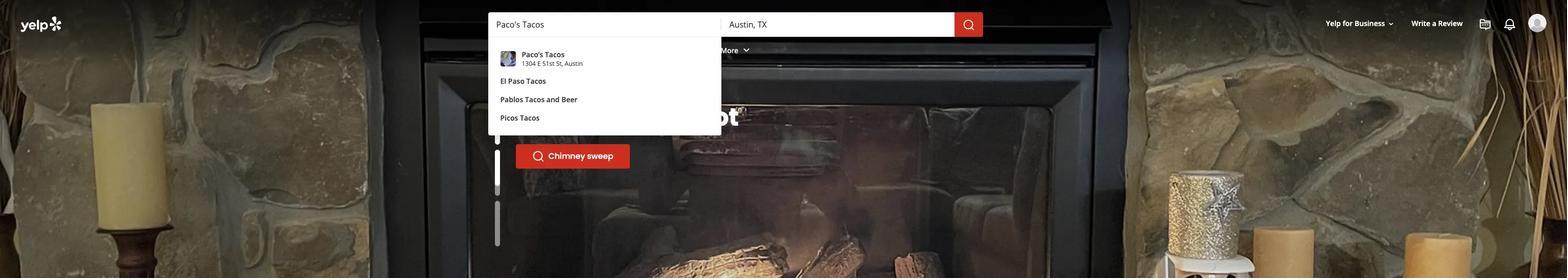 Task type: describe. For each thing, give the bounding box(es) containing it.
paco's
[[522, 50, 543, 59]]

user actions element
[[1318, 13, 1561, 76]]

pablos tacos and beer link
[[494, 91, 713, 109]]

and
[[547, 95, 560, 104]]

boot
[[681, 100, 739, 134]]

restaurants
[[495, 45, 535, 55]]

yelp for business button
[[1322, 15, 1400, 33]]

chimney sweep link
[[516, 144, 630, 169]]

tacos for pablos
[[525, 95, 545, 104]]

picos
[[500, 113, 518, 123]]

beer
[[562, 95, 578, 104]]

1304
[[522, 59, 536, 68]]

review
[[1439, 19, 1463, 28]]

restaurants link
[[487, 37, 557, 66]]

yelp for business
[[1326, 19, 1385, 28]]

2 select slide image from the top
[[495, 142, 500, 187]]

chimney
[[548, 150, 585, 162]]

the
[[635, 100, 676, 134]]

picos tacos
[[500, 113, 540, 123]]

austin
[[565, 59, 583, 68]]

24 chevron down v2 image
[[537, 44, 549, 56]]

business categories element
[[487, 37, 1547, 66]]

more
[[721, 45, 739, 55]]

bjord u. image
[[1529, 14, 1547, 32]]

chimney sweep
[[548, 150, 613, 162]]

a
[[1433, 19, 1437, 28]]

notifications image
[[1504, 18, 1516, 31]]

give soot the boot
[[516, 100, 739, 134]]

write a review link
[[1408, 15, 1467, 33]]

yelp
[[1326, 19, 1341, 28]]

soot
[[576, 100, 630, 134]]

51st
[[543, 59, 555, 68]]

el
[[500, 76, 506, 86]]

paco's tacos 1304 e 51st st, austin
[[522, 50, 583, 68]]



Task type: vqa. For each thing, say whether or not it's contained in the screenshot.
top reviews)
no



Task type: locate. For each thing, give the bounding box(es) containing it.
None field
[[496, 19, 713, 30], [730, 19, 946, 30], [496, 19, 713, 30]]

give
[[516, 100, 571, 134]]

tacos down e
[[527, 76, 546, 86]]

tacos right e
[[545, 50, 565, 59]]

select slide image left 24 search v2 icon
[[495, 142, 500, 187]]

pablos
[[500, 95, 523, 104]]

el paso tacos link
[[494, 72, 713, 91]]

none field near
[[730, 19, 946, 30]]

business
[[1355, 19, 1385, 28]]

pablos tacos and beer
[[500, 95, 578, 104]]

tacos for picos
[[520, 113, 540, 123]]

for
[[1343, 19, 1353, 28]]

write a review
[[1412, 19, 1463, 28]]

24 chevron down v2 image
[[741, 44, 753, 56]]

explore banner section banner
[[0, 0, 1567, 278]]

select slide image left picos
[[495, 99, 500, 145]]

write
[[1412, 19, 1431, 28]]

1 select slide image from the top
[[495, 99, 500, 145]]

None search field
[[0, 0, 1567, 152], [488, 12, 985, 37], [0, 0, 1567, 152], [488, 12, 985, 37]]

tacos left the and
[[525, 95, 545, 104]]

sweep
[[587, 150, 613, 162]]

search image
[[963, 19, 975, 31]]

tacos right picos
[[520, 113, 540, 123]]

picos tacos link
[[494, 109, 713, 127]]

st,
[[556, 59, 563, 68]]

more link
[[713, 37, 761, 66]]

el paso tacos
[[500, 76, 546, 86]]

tacos
[[545, 50, 565, 59], [527, 76, 546, 86], [525, 95, 545, 104], [520, 113, 540, 123]]

Find text field
[[496, 19, 713, 30]]

paso
[[508, 76, 525, 86]]

e
[[538, 59, 541, 68]]

tacos inside paco's tacos 1304 e 51st st, austin
[[545, 50, 565, 59]]

24 search v2 image
[[532, 150, 544, 163]]

  text field
[[496, 19, 713, 30]]

  text field inside explore banner section banner
[[496, 19, 713, 30]]

tacos for paco's
[[545, 50, 565, 59]]

16 chevron down v2 image
[[1387, 20, 1396, 28]]

projects image
[[1479, 18, 1492, 31]]

Near text field
[[730, 19, 946, 30]]

select slide image
[[495, 99, 500, 145], [495, 142, 500, 187]]



